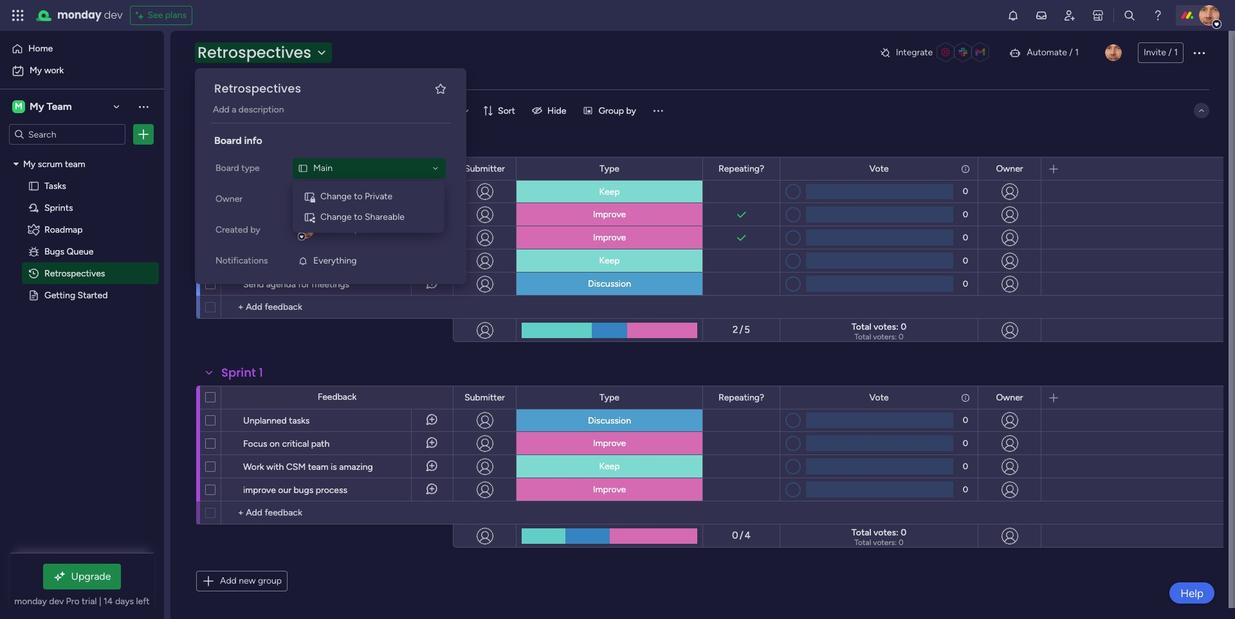 Task type: describe. For each thing, give the bounding box(es) containing it.
description
[[239, 104, 284, 115]]

integrate button
[[874, 39, 999, 66]]

code reviews
[[243, 187, 301, 198]]

2 type field from the top
[[597, 391, 623, 405]]

add view image
[[287, 74, 292, 83]]

help
[[1181, 587, 1204, 600]]

table
[[242, 73, 263, 84]]

Retrospectives field
[[211, 80, 430, 97]]

y
[[314, 210, 319, 221]]

too
[[274, 233, 287, 244]]

private
[[365, 191, 393, 202]]

total votes: 0 total voters: 0 for + add feedback text field
[[852, 528, 907, 548]]

main table tab list
[[195, 68, 1210, 89]]

votes: for + add feedback text box at the left
[[874, 322, 899, 333]]

vote field for column information image
[[867, 391, 892, 405]]

main for main
[[313, 163, 333, 174]]

1 for invite / 1
[[1175, 47, 1178, 58]]

options image for code reviews
[[179, 175, 189, 208]]

voters: for + add feedback text field
[[874, 539, 897, 548]]

design
[[243, 256, 271, 267]]

invite members image
[[1064, 9, 1077, 22]]

send agenda for meetings
[[243, 279, 349, 290]]

1 vertical spatial james peterson image
[[1106, 44, 1122, 61]]

public board image for getting started
[[28, 289, 40, 301]]

add to favorites image
[[434, 82, 447, 95]]

is left too
[[265, 233, 271, 244]]

by for created by
[[250, 225, 260, 236]]

1 repeating? field from the top
[[716, 162, 768, 176]]

submitter field for sprint 1
[[462, 391, 508, 405]]

vote field for column information icon on the right top of page
[[867, 162, 892, 176]]

new
[[239, 576, 256, 587]]

with
[[266, 462, 284, 473]]

a
[[232, 104, 236, 115]]

work
[[44, 65, 64, 76]]

team
[[47, 100, 72, 113]]

/ for automate
[[1070, 47, 1073, 58]]

options image for design review before deploying tasks is much better
[[179, 245, 189, 277]]

improve
[[243, 485, 276, 496]]

retrospectives button
[[195, 42, 332, 63]]

james peterson button
[[293, 189, 446, 210]]

daily is too long
[[243, 233, 307, 244]]

collapse image
[[1197, 106, 1207, 116]]

review
[[273, 256, 300, 267]]

tab inside main table tab list
[[279, 68, 300, 89]]

column information image
[[961, 393, 971, 403]]

dev for monday dev pro trial | 14 days left
[[49, 597, 64, 608]]

deploying
[[331, 256, 371, 267]]

monday for monday dev pro trial | 14 days left
[[14, 597, 47, 608]]

0 vertical spatial options image
[[1192, 45, 1207, 60]]

my work link
[[8, 60, 156, 81]]

sprint 2
[[221, 136, 266, 152]]

created
[[216, 225, 248, 236]]

sprint for sprint 1
[[221, 365, 256, 381]]

csm
[[286, 462, 306, 473]]

invite / 1
[[1144, 47, 1178, 58]]

bugs queue
[[44, 246, 94, 257]]

new feedback
[[200, 105, 259, 116]]

voters: for + add feedback text box at the left
[[874, 333, 897, 342]]

my team
[[30, 100, 72, 113]]

workspace image
[[12, 100, 25, 114]]

1 vertical spatial options image
[[137, 128, 150, 141]]

1 owner field from the top
[[993, 162, 1027, 176]]

Sprint 2 field
[[218, 136, 269, 153]]

see plans button
[[130, 6, 192, 25]]

change to private image
[[304, 191, 315, 203]]

angle down image
[[270, 106, 276, 116]]

info
[[244, 135, 263, 147]]

new
[[200, 105, 219, 116]]

by for group by
[[627, 105, 636, 116]]

type
[[241, 163, 260, 174]]

change to shareable image
[[304, 212, 315, 223]]

trial
[[82, 597, 97, 608]]

home link
[[8, 39, 156, 59]]

integrate
[[896, 47, 933, 58]]

better
[[429, 256, 454, 267]]

vote for vote field related to column information image
[[870, 392, 889, 403]]

to for shareable
[[354, 212, 363, 223]]

board for board info
[[214, 135, 242, 147]]

help image
[[1152, 9, 1165, 22]]

1 improve from the top
[[593, 209, 626, 220]]

notifications
[[216, 256, 268, 266]]

scope of feature y is behind schedule
[[243, 210, 396, 221]]

roadmap
[[44, 224, 83, 235]]

getting started
[[44, 290, 108, 301]]

owner for 1st owner field from the top
[[997, 163, 1024, 174]]

1 vertical spatial owner
[[216, 194, 243, 205]]

group by
[[599, 105, 636, 116]]

started
[[78, 290, 108, 301]]

change to private menu item
[[298, 187, 440, 207]]

process
[[316, 485, 348, 496]]

work with csm team is amazing
[[243, 462, 373, 473]]

menu menu
[[298, 187, 440, 228]]

2 improve from the top
[[593, 232, 626, 243]]

m
[[15, 101, 22, 112]]

board for board type
[[216, 163, 239, 174]]

add new group button
[[196, 572, 288, 592]]

scope
[[243, 210, 269, 221]]

repeating? for second repeating? field
[[719, 392, 765, 403]]

retrospectives for retrospectives button
[[198, 42, 312, 63]]

much
[[404, 256, 427, 267]]

feature
[[282, 210, 311, 221]]

unplanned
[[243, 416, 287, 427]]

2 inside field
[[259, 136, 266, 152]]

to for private
[[354, 191, 363, 202]]

change to shareable menu item
[[298, 207, 440, 228]]

submitter for 1
[[465, 392, 505, 403]]

+ Add feedback text field
[[228, 506, 447, 521]]

focus on critical path
[[243, 439, 330, 450]]

main table button
[[217, 71, 266, 86]]

is right y at the left top of page
[[321, 210, 328, 221]]

2 keep from the top
[[600, 256, 620, 266]]

automate
[[1027, 47, 1068, 58]]

hide
[[548, 105, 567, 116]]

2 / 5
[[733, 325, 750, 336]]

1 inside field
[[259, 365, 263, 381]]

focus
[[243, 439, 267, 450]]

5
[[745, 325, 750, 336]]

feedback
[[221, 105, 259, 116]]

my for my work
[[30, 65, 42, 76]]

is left amazing in the left of the page
[[331, 462, 337, 473]]

board info
[[214, 135, 263, 147]]

sprint 1
[[221, 365, 263, 381]]

our
[[278, 485, 292, 496]]

4 improve from the top
[[593, 485, 626, 496]]

my work option
[[8, 60, 156, 81]]

help button
[[1170, 583, 1215, 604]]

daily
[[243, 233, 263, 244]]

created by
[[216, 225, 260, 236]]

2 feedback from the top
[[318, 392, 357, 403]]

|
[[99, 597, 101, 608]]

left
[[136, 597, 150, 608]]

change to private
[[321, 191, 393, 202]]

new feedback button
[[195, 100, 264, 121]]

for
[[298, 279, 310, 290]]

monday dev
[[57, 8, 123, 23]]

see plans
[[148, 10, 187, 21]]

0 horizontal spatial tasks
[[289, 416, 310, 427]]

submitter field for sprint 2
[[462, 162, 508, 176]]

1 horizontal spatial james peterson image
[[1200, 5, 1220, 26]]

/ for 2
[[740, 325, 744, 336]]

monday dev pro trial | 14 days left
[[14, 597, 150, 608]]

discussion for send agenda for meetings
[[588, 279, 631, 290]]



Task type: vqa. For each thing, say whether or not it's contained in the screenshot.
the Hide 'popup button'
yes



Task type: locate. For each thing, give the bounding box(es) containing it.
0 vertical spatial tasks
[[373, 256, 394, 267]]

0 vertical spatial public board image
[[28, 180, 40, 192]]

1 voters: from the top
[[874, 333, 897, 342]]

add left new at the left bottom of the page
[[220, 576, 237, 587]]

0 vertical spatial discussion
[[588, 279, 631, 290]]

2 discussion from the top
[[588, 415, 631, 426]]

dev left pro
[[49, 597, 64, 608]]

add for add new group
[[220, 576, 237, 587]]

2
[[259, 136, 266, 152], [733, 325, 739, 336]]

workspace options image
[[137, 100, 150, 113]]

discussion
[[588, 279, 631, 290], [588, 415, 631, 426]]

on
[[270, 439, 280, 450]]

1 horizontal spatial monday
[[57, 8, 101, 23]]

list box
[[0, 150, 164, 480]]

james
[[321, 194, 347, 205]]

2 submitter field from the top
[[462, 391, 508, 405]]

add
[[213, 104, 230, 115], [220, 576, 237, 587]]

1 vertical spatial add
[[220, 576, 237, 587]]

group
[[599, 105, 624, 116]]

1 horizontal spatial options image
[[1192, 45, 1207, 60]]

2 vertical spatial my
[[23, 158, 36, 169]]

0 vertical spatial vote
[[870, 163, 889, 174]]

submitter for 2
[[465, 163, 505, 174]]

improve
[[593, 209, 626, 220], [593, 232, 626, 243], [593, 438, 626, 449], [593, 485, 626, 496]]

shareable
[[365, 212, 405, 223]]

0 horizontal spatial 2
[[259, 136, 266, 152]]

change up behind
[[321, 191, 352, 202]]

options image for daily is too long
[[179, 222, 189, 254]]

Owner field
[[993, 162, 1027, 176], [993, 391, 1027, 405]]

scrum
[[38, 158, 63, 169]]

1 vertical spatial team
[[308, 462, 329, 473]]

monday up home option
[[57, 8, 101, 23]]

1 inside button
[[1175, 47, 1178, 58]]

vote for vote field for column information icon on the right top of page
[[870, 163, 889, 174]]

option
[[0, 152, 164, 155]]

workspace selection element
[[12, 99, 74, 115]]

sprint up unplanned
[[221, 365, 256, 381]]

0 vertical spatial vote field
[[867, 162, 892, 176]]

1 vertical spatial by
[[250, 225, 260, 236]]

1 change from the top
[[321, 191, 352, 202]]

discussion for unplanned tasks
[[588, 415, 631, 426]]

retrospectives up getting started
[[44, 268, 105, 279]]

before
[[302, 256, 329, 267]]

automate / 1
[[1027, 47, 1079, 58]]

1 vertical spatial type
[[600, 392, 620, 403]]

repeating?
[[719, 163, 765, 174], [719, 392, 765, 403]]

1 vertical spatial submitter
[[465, 392, 505, 403]]

dev left see
[[104, 8, 123, 23]]

long
[[290, 233, 307, 244]]

add new group
[[220, 576, 282, 587]]

0 vertical spatial retrospectives
[[198, 42, 312, 63]]

0 vertical spatial voters:
[[874, 333, 897, 342]]

3 improve from the top
[[593, 438, 626, 449]]

1 feedback from the top
[[318, 163, 357, 174]]

0 vertical spatial repeating?
[[719, 163, 765, 174]]

1 to from the top
[[354, 191, 363, 202]]

type for second type field from the top
[[600, 392, 620, 403]]

sprints
[[44, 202, 73, 213]]

public board image left tasks
[[28, 180, 40, 192]]

0 vertical spatial main
[[220, 73, 239, 84]]

my for my team
[[30, 100, 44, 113]]

james peterson image
[[1200, 5, 1220, 26], [1106, 44, 1122, 61]]

amazing
[[339, 462, 373, 473]]

main button
[[293, 158, 446, 179]]

2 change from the top
[[321, 212, 352, 223]]

0 vertical spatial submitter field
[[462, 162, 508, 176]]

sprint inside sprint 1 field
[[221, 365, 256, 381]]

2 total votes: 0 total voters: 0 from the top
[[852, 528, 907, 548]]

james peterson image left invite
[[1106, 44, 1122, 61]]

monday left pro
[[14, 597, 47, 608]]

1 vertical spatial keep
[[600, 256, 620, 266]]

group
[[258, 576, 282, 587]]

invite
[[1144, 47, 1167, 58]]

retrospectives for retrospectives 'field'
[[214, 80, 301, 97]]

0 vertical spatial owner field
[[993, 162, 1027, 176]]

2 type from the top
[[600, 392, 620, 403]]

public board image
[[28, 180, 40, 192], [28, 289, 40, 301]]

2 vote from the top
[[870, 392, 889, 403]]

board type
[[216, 163, 260, 174]]

2 voters: from the top
[[874, 539, 897, 548]]

1 vertical spatial vote
[[870, 392, 889, 403]]

2 horizontal spatial 1
[[1175, 47, 1178, 58]]

bugs
[[294, 485, 314, 496]]

everything
[[313, 256, 357, 266]]

0 horizontal spatial team
[[65, 158, 85, 169]]

options image down workspace options image
[[137, 128, 150, 141]]

submitter
[[465, 163, 505, 174], [465, 392, 505, 403]]

2 public board image from the top
[[28, 289, 40, 301]]

0 horizontal spatial by
[[250, 225, 260, 236]]

/ left 4
[[740, 530, 744, 542]]

retrospectives up description
[[214, 80, 301, 97]]

everything button
[[293, 251, 446, 272]]

1 vertical spatial retrospectives
[[214, 80, 301, 97]]

1 vertical spatial main
[[313, 163, 333, 174]]

+ Add feedback text field
[[228, 300, 447, 315]]

1 submitter from the top
[[465, 163, 505, 174]]

0 vertical spatial keep
[[600, 186, 620, 197]]

2 sprint from the top
[[221, 365, 256, 381]]

by down "scope"
[[250, 225, 260, 236]]

1 vertical spatial feedback
[[318, 392, 357, 403]]

change down james
[[321, 212, 352, 223]]

0 vertical spatial total votes: 0 total voters: 0
[[852, 322, 907, 342]]

my right workspace image
[[30, 100, 44, 113]]

by inside popup button
[[627, 105, 636, 116]]

repeating? for second repeating? field from the bottom
[[719, 163, 765, 174]]

is left much
[[396, 256, 402, 267]]

home
[[28, 43, 53, 54]]

sprint inside sprint 2 field
[[221, 136, 256, 152]]

caret down image
[[14, 159, 19, 168]]

owner right column information image
[[997, 392, 1024, 403]]

1 options image from the top
[[179, 175, 189, 208]]

options image for send agenda for meetings
[[179, 268, 189, 300]]

1 right invite
[[1175, 47, 1178, 58]]

team inside list box
[[65, 158, 85, 169]]

owner field right column information icon on the right top of page
[[993, 162, 1027, 176]]

public board image left getting
[[28, 289, 40, 301]]

tasks up critical
[[289, 416, 310, 427]]

1 sprint from the top
[[221, 136, 256, 152]]

by right group
[[627, 105, 636, 116]]

options image right the invite / 1 button
[[1192, 45, 1207, 60]]

3 options image from the top
[[179, 222, 189, 254]]

critical
[[282, 439, 309, 450]]

/ right automate
[[1070, 47, 1073, 58]]

tasks left much
[[373, 256, 394, 267]]

type for 2nd type field from the bottom of the page
[[600, 163, 620, 174]]

retrospectives up table
[[198, 42, 312, 63]]

menu image
[[652, 104, 665, 117]]

2 repeating? field from the top
[[716, 391, 768, 405]]

2 options image from the top
[[179, 199, 189, 231]]

team right scrum
[[65, 158, 85, 169]]

0 vertical spatial submitter
[[465, 163, 505, 174]]

1 horizontal spatial team
[[308, 462, 329, 473]]

board left 'info' at the left of the page
[[214, 135, 242, 147]]

1 right automate
[[1076, 47, 1079, 58]]

1 vertical spatial votes:
[[874, 528, 899, 539]]

1 vertical spatial total votes: 0 total voters: 0
[[852, 528, 907, 548]]

1 vertical spatial submitter field
[[462, 391, 508, 405]]

options image for scope of feature y is behind schedule
[[179, 199, 189, 231]]

1 vote field from the top
[[867, 162, 892, 176]]

1 horizontal spatial main
[[313, 163, 333, 174]]

schedule
[[360, 210, 396, 221]]

1 vertical spatial my
[[30, 100, 44, 113]]

my inside option
[[30, 65, 42, 76]]

hide button
[[527, 100, 574, 121]]

feedback up path
[[318, 392, 357, 403]]

tasks
[[373, 256, 394, 267], [289, 416, 310, 427]]

1 for automate / 1
[[1076, 47, 1079, 58]]

/ inside the invite / 1 button
[[1169, 47, 1172, 58]]

improve our bugs process
[[243, 485, 348, 496]]

1 horizontal spatial 2
[[733, 325, 739, 336]]

my left work
[[30, 65, 42, 76]]

3 keep from the top
[[600, 461, 620, 472]]

notifications image
[[1007, 9, 1020, 22]]

add inside button
[[220, 576, 237, 587]]

days
[[115, 597, 134, 608]]

total votes: 0 total voters: 0 for + add feedback text box at the left
[[852, 322, 907, 342]]

see
[[148, 10, 163, 21]]

/ left 5
[[740, 325, 744, 336]]

1 vertical spatial tasks
[[289, 416, 310, 427]]

0 horizontal spatial monday
[[14, 597, 47, 608]]

2 vote field from the top
[[867, 391, 892, 405]]

Vote field
[[867, 162, 892, 176], [867, 391, 892, 405]]

1 vote from the top
[[870, 163, 889, 174]]

public board image for tasks
[[28, 180, 40, 192]]

options image
[[1192, 45, 1207, 60], [137, 128, 150, 141]]

0 vertical spatial type
[[600, 163, 620, 174]]

owner right column information icon on the right top of page
[[997, 163, 1024, 174]]

meetings
[[312, 279, 349, 290]]

1 votes: from the top
[[874, 322, 899, 333]]

plans
[[165, 10, 187, 21]]

feedback up james
[[318, 163, 357, 174]]

add a description
[[213, 104, 284, 115]]

1 public board image from the top
[[28, 180, 40, 192]]

2 submitter from the top
[[465, 392, 505, 403]]

1 vertical spatial repeating?
[[719, 392, 765, 403]]

1 total votes: 0 total voters: 0 from the top
[[852, 322, 907, 342]]

0 vertical spatial my
[[30, 65, 42, 76]]

/ right invite
[[1169, 47, 1172, 58]]

owner left code on the left top of the page
[[216, 194, 243, 205]]

bugs
[[44, 246, 64, 257]]

change for change to private
[[321, 191, 352, 202]]

1 vertical spatial owner field
[[993, 391, 1027, 405]]

1 type field from the top
[[597, 162, 623, 176]]

2 votes: from the top
[[874, 528, 899, 539]]

main inside button
[[220, 73, 239, 84]]

main up change to private image
[[313, 163, 333, 174]]

0 vertical spatial feedback
[[318, 163, 357, 174]]

vote
[[870, 163, 889, 174], [870, 392, 889, 403]]

0 vertical spatial 2
[[259, 136, 266, 152]]

0 horizontal spatial main
[[220, 73, 239, 84]]

0 vertical spatial repeating? field
[[716, 162, 768, 176]]

1 vertical spatial monday
[[14, 597, 47, 608]]

0 vertical spatial dev
[[104, 8, 123, 23]]

1 vertical spatial board
[[216, 163, 239, 174]]

1 horizontal spatial 1
[[1076, 47, 1079, 58]]

upgrade
[[71, 571, 111, 583]]

tasks
[[44, 180, 66, 191]]

1 vertical spatial change
[[321, 212, 352, 223]]

sprint up board type
[[221, 136, 256, 152]]

2 up type
[[259, 136, 266, 152]]

0 horizontal spatial james peterson image
[[1106, 44, 1122, 61]]

2 left 5
[[733, 325, 739, 336]]

Repeating? field
[[716, 162, 768, 176], [716, 391, 768, 405]]

owner for 1st owner field from the bottom
[[997, 392, 1024, 403]]

main left table
[[220, 73, 239, 84]]

Submitter field
[[462, 162, 508, 176], [462, 391, 508, 405]]

my for my scrum team
[[23, 158, 36, 169]]

1 keep from the top
[[600, 186, 620, 197]]

0 vertical spatial votes:
[[874, 322, 899, 333]]

board
[[214, 135, 242, 147], [216, 163, 239, 174]]

0
[[963, 187, 969, 196], [963, 209, 969, 219], [963, 233, 969, 242], [963, 256, 969, 265], [963, 279, 969, 289], [901, 322, 907, 333], [899, 333, 904, 342], [963, 416, 969, 425], [963, 439, 969, 448], [963, 462, 969, 471], [963, 485, 969, 495], [901, 528, 907, 539], [732, 530, 739, 542], [899, 539, 904, 548]]

1 type from the top
[[600, 163, 620, 174]]

14
[[104, 597, 113, 608]]

add for add a description
[[213, 104, 230, 115]]

4
[[745, 530, 751, 542]]

my inside workspace selection element
[[30, 100, 44, 113]]

0 horizontal spatial 1
[[259, 365, 263, 381]]

Search in workspace field
[[27, 127, 107, 142]]

send
[[243, 279, 264, 290]]

main for main table
[[220, 73, 239, 84]]

1 vertical spatial to
[[354, 212, 363, 223]]

2 to from the top
[[354, 212, 363, 223]]

1 horizontal spatial tasks
[[373, 256, 394, 267]]

update feed image
[[1036, 9, 1048, 22]]

2 vertical spatial retrospectives
[[44, 268, 105, 279]]

1 horizontal spatial dev
[[104, 8, 123, 23]]

reviews
[[267, 187, 301, 198]]

2 vertical spatial keep
[[600, 461, 620, 472]]

1 discussion from the top
[[588, 279, 631, 290]]

1 vertical spatial type field
[[597, 391, 623, 405]]

monday for monday dev
[[57, 8, 101, 23]]

2 vertical spatial owner
[[997, 392, 1024, 403]]

0 vertical spatial team
[[65, 158, 85, 169]]

1 up unplanned
[[259, 365, 263, 381]]

monday marketplace image
[[1092, 9, 1105, 22]]

filter board by anything image
[[458, 103, 474, 118]]

0 vertical spatial board
[[214, 135, 242, 147]]

0 horizontal spatial options image
[[137, 128, 150, 141]]

main table
[[220, 73, 263, 84]]

/
[[1070, 47, 1073, 58], [1169, 47, 1172, 58], [740, 325, 744, 336], [740, 530, 744, 542]]

Type field
[[597, 162, 623, 176], [597, 391, 623, 405]]

/ for invite
[[1169, 47, 1172, 58]]

1 vertical spatial 2
[[733, 325, 739, 336]]

board left type
[[216, 163, 239, 174]]

1 vertical spatial dev
[[49, 597, 64, 608]]

0 vertical spatial sprint
[[221, 136, 256, 152]]

0 vertical spatial james peterson image
[[1200, 5, 1220, 26]]

keep
[[600, 186, 620, 197], [600, 256, 620, 266], [600, 461, 620, 472]]

1 vertical spatial voters:
[[874, 539, 897, 548]]

1 vertical spatial sprint
[[221, 365, 256, 381]]

options image
[[179, 175, 189, 208], [179, 199, 189, 231], [179, 222, 189, 254], [179, 245, 189, 277], [179, 268, 189, 300]]

team right csm
[[308, 462, 329, 473]]

change for change to shareable
[[321, 212, 352, 223]]

code
[[243, 187, 265, 198]]

1 vertical spatial repeating? field
[[716, 391, 768, 405]]

queue
[[67, 246, 94, 257]]

james peterson
[[321, 194, 385, 205]]

list box containing my scrum team
[[0, 150, 164, 480]]

dev for monday dev
[[104, 8, 123, 23]]

0 vertical spatial change
[[321, 191, 352, 202]]

james peterson image right help image in the right top of the page
[[1200, 5, 1220, 26]]

/ for 0
[[740, 530, 744, 542]]

0 vertical spatial owner
[[997, 163, 1024, 174]]

0 vertical spatial by
[[627, 105, 636, 116]]

unplanned tasks
[[243, 416, 310, 427]]

1 horizontal spatial by
[[627, 105, 636, 116]]

0 vertical spatial type field
[[597, 162, 623, 176]]

home option
[[8, 39, 156, 59]]

tab
[[279, 68, 300, 89]]

monday
[[57, 8, 101, 23], [14, 597, 47, 608]]

retrospectives inside 'field'
[[214, 80, 301, 97]]

my work
[[30, 65, 64, 76]]

is
[[321, 210, 328, 221], [265, 233, 271, 244], [396, 256, 402, 267], [331, 462, 337, 473]]

1 vertical spatial vote field
[[867, 391, 892, 405]]

search everything image
[[1124, 9, 1137, 22]]

my right caret down 'image'
[[23, 158, 36, 169]]

select product image
[[12, 9, 24, 22]]

5 options image from the top
[[179, 268, 189, 300]]

votes: for + add feedback text field
[[874, 528, 899, 539]]

column information image
[[961, 164, 971, 174]]

peterson
[[349, 194, 385, 205]]

0 horizontal spatial dev
[[49, 597, 64, 608]]

behind
[[330, 210, 357, 221]]

sprint for sprint 2
[[221, 136, 256, 152]]

0 vertical spatial add
[[213, 104, 230, 115]]

1 vertical spatial public board image
[[28, 289, 40, 301]]

0 vertical spatial monday
[[57, 8, 101, 23]]

1 submitter field from the top
[[462, 162, 508, 176]]

add left the a
[[213, 104, 230, 115]]

getting
[[44, 290, 75, 301]]

2 owner field from the top
[[993, 391, 1027, 405]]

1 vertical spatial discussion
[[588, 415, 631, 426]]

upgrade button
[[43, 564, 121, 590]]

design review before deploying tasks is much better
[[243, 256, 454, 267]]

0 vertical spatial to
[[354, 191, 363, 202]]

owner field right column information image
[[993, 391, 1027, 405]]

2 repeating? from the top
[[719, 392, 765, 403]]

pro
[[66, 597, 79, 608]]

Sprint 1 field
[[218, 365, 266, 382]]

1 repeating? from the top
[[719, 163, 765, 174]]

sort
[[498, 105, 515, 116]]

main inside dropdown button
[[313, 163, 333, 174]]

4 options image from the top
[[179, 245, 189, 277]]



